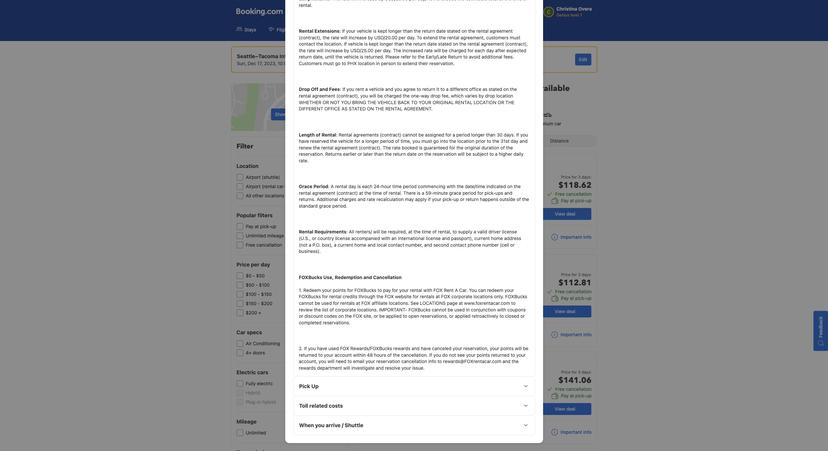 Task type: describe. For each thing, give the bounding box(es) containing it.
1 vertical spatial stated
[[438, 41, 452, 47]]

7
[[428, 373, 430, 378]]

3 down 59-
[[428, 196, 431, 202]]

0 horizontal spatial in
[[258, 399, 261, 405]]

pay at pick-up for $118.62
[[562, 198, 592, 204]]

premium car
[[535, 121, 562, 126]]

conjunction
[[471, 307, 496, 313]]

0 vertical spatial extend
[[424, 35, 438, 40]]

valid
[[478, 229, 488, 235]]

be inside 2. if you have used fox rewards/foxbucks rewards and have canceled your reservation, your points will be returned to your account within 48 hours of the cancellation. if you do not see your points returned to your account, you will need to email your reservation cancellation info to rewards@foxrentacar.com and the rewards department will investigate and resolve your issue.
[[523, 346, 529, 351]]

1 vertical spatial points
[[501, 346, 514, 351]]

2 vertical spatial increase
[[325, 48, 343, 53]]

airport (rental car center)
[[246, 184, 301, 189]]

car inside button
[[555, 121, 562, 126]]

please
[[386, 54, 400, 60]]

2023, for seattle–tacoma international airport sun, dec 17, 2023, 10:00 am
[[264, 61, 277, 66]]

explorer
[[444, 360, 460, 365]]

view deal button for $112.81
[[539, 306, 592, 318]]

per up returned.
[[375, 48, 382, 53]]

if right location.
[[344, 41, 347, 47]]

pay down 'popular'
[[246, 224, 254, 229]]

rental up the see
[[410, 287, 422, 293]]

1 horizontal spatial rentals
[[420, 294, 435, 300]]

if right hotel
[[342, 28, 345, 34]]

: for your
[[340, 28, 341, 34]]

foxbucks up through
[[355, 287, 377, 293]]

unlimited up locations
[[428, 294, 448, 299]]

up for $118.62
[[587, 198, 592, 204]]

or down "tacoma"
[[449, 313, 454, 319]]

returned.
[[365, 54, 384, 60]]

clear all filters
[[312, 143, 342, 149]]

1 vertical spatial date
[[428, 41, 437, 47]]

or right site,
[[374, 313, 378, 319]]

unlimited down popular filters
[[246, 233, 266, 239]]

1 vertical spatial $200
[[246, 310, 257, 316]]

all inside : all renters/ will be required, at the time of rental, to supply a valid driver license (u.s., or country license accompanied with an international license and passport), current home address (not a p.o. box), a current home and local contact number, and second contact phone number (cell or business).
[[349, 229, 354, 235]]

drop-off date element
[[356, 60, 451, 67]]

0 horizontal spatial car
[[277, 184, 284, 189]]

business).
[[299, 249, 321, 254]]

guaranteed
[[424, 145, 448, 150]]

arrive
[[326, 423, 341, 429]]

airport inside seattle–tacoma international airport wed, dec 20, 2023, 10:00 am
[[433, 53, 451, 59]]

earlier
[[343, 151, 357, 157]]

agreement down customers
[[481, 41, 504, 47]]

or up p.o.
[[312, 236, 316, 241]]

1 vertical spatial day.
[[383, 48, 392, 53]]

with up locations
[[424, 287, 433, 293]]

0 horizontal spatial $150
[[246, 301, 257, 306]]

price for $141.06
[[562, 370, 571, 375]]

pay for $112.81
[[562, 295, 569, 301]]

date,
[[313, 54, 324, 60]]

the down 283
[[506, 99, 515, 105]]

show
[[275, 112, 287, 117]]

assigned
[[425, 132, 444, 137]]

results may include off-airport counters
[[356, 98, 452, 104]]

2 drop from the left
[[485, 93, 495, 99]]

fox left rent
[[434, 287, 443, 293]]

per up $0 - $50
[[251, 262, 260, 268]]

stated inside : if you rent a vehicle and you agree to  return it to a different office as stated on the rental agreement (contract), you will be charged the one-way drop fee, which varies by drop location whether or not you bring the vehicle back to your original rental location or the different office as stated on the rental agreement.
[[489, 86, 503, 92]]

1 vertical spatial corporate
[[335, 307, 356, 313]]

cannot inside the : rental agreements (contract) cannot be assigned for a period longer than 30 days. if you have reserved the vehicle for a longer period of time, you must go into the location prior to the 31st day and renew the rental agreement (contract). the rate booked is guaranteed for the original duration of the reservation. returns earlier or later than the return date on the reservation will be subject to a higher daily rate.
[[403, 132, 417, 137]]

must inside the : rental agreements (contract) cannot be assigned for a period longer than 30 days. if you have reserved the vehicle for a longer period of time, you must go into the location prior to the 31st day and renew the rental agreement (contract). the rate booked is guaranteed for the original duration of the reservation. returns earlier or later than the return date on the reservation will be subject to a higher daily rate.
[[422, 138, 432, 144]]

toll
[[299, 403, 308, 409]]

0 horizontal spatial locations
[[265, 193, 284, 199]]

days: for $112.81
[[582, 272, 592, 277]]

you down 'rent'
[[361, 93, 368, 99]]

2 horizontal spatial have
[[421, 346, 431, 351]]

skip to main content element
[[0, 0, 829, 41]]

phx
[[348, 61, 357, 66]]

0 vertical spatial date
[[436, 28, 446, 34]]

seattle–tacoma international airport sun, dec 17, 2023, 10:00 am
[[237, 53, 332, 66]]

customers
[[299, 61, 322, 66]]

24-
[[374, 184, 382, 189]]

see
[[458, 352, 465, 358]]

deal for $141.06
[[567, 406, 576, 412]]

at inside the : a rental day is each 24-hour time period commencing with the date/time indicated on the rental agreement (contract) at the time of rental. there is a 59-minute grace period for pick-ups and returns. additional charges and rate recalculation may apply if your pick-up or return happens outside of the standard grace period.
[[359, 190, 363, 196]]

0 vertical spatial must
[[510, 35, 521, 40]]

2 horizontal spatial license
[[502, 229, 517, 235]]

cancellation up price per day
[[257, 242, 282, 248]]

foxbucks use, redemption and cancellation
[[299, 275, 402, 280]]

suv
[[420, 358, 433, 367]]

the inside : the rate will increase by usd/20.00 per day, not to exceed the estimated total at the time of rental.
[[332, 0, 340, 1]]

rate inside the : rental agreements (contract) cannot be assigned for a period longer than 30 days. if you have reserved the vehicle for a longer period of time, you must go into the location prior to the 31st day and renew the rental agreement (contract). the rate booked is guaranteed for the original duration of the reservation. returns earlier or later than the return date on the reservation will be subject to a higher daily rate.
[[392, 145, 401, 150]]

reservation. inside the : rental agreements (contract) cannot be assigned for a period longer than 30 days. if you have reserved the vehicle for a longer period of time, you must go into the location prior to the 31st day and renew the rental agreement (contract). the rate booked is guaranteed for the original duration of the reservation. returns earlier or later than the return date on the reservation will be subject to a higher daily rate.
[[299, 151, 324, 157]]

fox down rent
[[441, 294, 450, 300]]

if right 2.
[[304, 346, 307, 351]]

important for $118.62
[[561, 234, 583, 240]]

charged inside : if you rent a vehicle and you agree to  return it to a different office as stated on the rental agreement (contract), you will be charged the one-way drop fee, which varies by drop location whether or not you bring the vehicle back to your original rental location or the different office as stated on the rental agreement.
[[384, 93, 402, 99]]

0 horizontal spatial cannot
[[299, 300, 314, 306]]

rental left extensions
[[299, 28, 314, 34]]

codes
[[324, 313, 337, 319]]

a up business).
[[309, 242, 311, 248]]

2 horizontal spatial contact
[[451, 242, 467, 248]]

automatic for 5 seats
[[486, 187, 508, 192]]

a right 'box),'
[[334, 242, 337, 248]]

1 horizontal spatial grace
[[449, 190, 462, 196]]

1 vertical spatial used
[[455, 307, 465, 313]]

unlimited mileage down ups
[[486, 196, 524, 202]]

car.
[[460, 287, 468, 293]]

unlimited down ups
[[486, 196, 506, 202]]

edit
[[580, 57, 588, 62]]

of inside : the rate will increase by usd/20.00 per day, not to exceed the estimated total at the time of rental.
[[523, 0, 528, 1]]

rent
[[444, 287, 454, 293]]

1 vertical spatial current
[[338, 242, 353, 248]]

can
[[478, 287, 486, 293]]

0 horizontal spatial must
[[323, 61, 334, 66]]

agree
[[404, 86, 416, 92]]

resolve
[[385, 365, 401, 371]]

rental up (u.s.,
[[299, 229, 314, 235]]

or down the "coupons"
[[521, 313, 525, 319]]

your inside the : a rental day is each 24-hour time period commencing with the date/time indicated on the rental agreement (contract) at the time of rental. there is a 59-minute grace period for pick-ups and returns. additional charges and rate recalculation may apply if your pick-up or return happens outside of the standard grace period.
[[432, 197, 442, 202]]

2 vertical spatial cannot
[[432, 307, 447, 313]]

rental up the charges
[[335, 184, 347, 189]]

important info for $112.81
[[561, 332, 592, 338]]

not
[[330, 99, 340, 105]]

rental inside the : rental agreements (contract) cannot be assigned for a period longer than 30 days. if you have reserved the vehicle for a longer period of time, you must go into the location prior to the 31st day and renew the rental agreement (contract). the rate booked is guaranteed for the original duration of the reservation. returns earlier or later than the return date on the reservation will be subject to a higher daily rate.
[[321, 145, 334, 150]]

1 vertical spatial rental
[[386, 106, 403, 112]]

rental extensions
[[299, 28, 340, 34]]

(u.s.,
[[299, 236, 311, 241]]

airport inside seattle-tacoma international airport shuttle bus
[[484, 305, 500, 310]]

exceed
[[441, 0, 457, 1]]

their
[[419, 61, 428, 66]]

shuttle for seattle-tacoma international airport shuttle bus
[[420, 312, 433, 317]]

off
[[311, 86, 319, 92]]

will inside : if you rent a vehicle and you agree to  return it to a different office as stated on the rental agreement (contract), you will be charged the one-way drop fee, which varies by drop location whether or not you bring the vehicle back to your original rental location or the different office as stated on the rental agreement.
[[370, 93, 376, 99]]

varies
[[465, 93, 478, 99]]

for right pay
[[392, 287, 398, 293]]

air conditioning
[[246, 341, 280, 346]]

a inside 1. redeem your points for foxbucks to pay for your rental with fox rent a car. you can redeem your foxbucks for rental credits through the fox website for rentals at fox corporate locations only. foxbucks cannot be used for rentals at fox affiliate locations. see locations page at www.foxrentacar.com to review the list of corporate locations. important- foxbucks cannot be used in conjunction with coupons or discount codes on the fox site, or be applied to open reservations, or applied retroactively to closed or completed reservations.
[[455, 287, 458, 293]]

you up "booked"
[[413, 138, 420, 144]]

discount
[[305, 313, 323, 319]]

small
[[489, 284, 501, 290]]

mileage down car.
[[449, 294, 466, 299]]

price for $112.81
[[562, 272, 571, 277]]

hours
[[374, 352, 386, 358]]

a up fee, at the right top of page
[[446, 86, 449, 92]]

will inside : all renters/ will be required, at the time of rental, to supply a valid driver license (u.s., or country license accompanied with an international license and passport), current home address (not a p.o. box), a current home and local contact number, and second contact phone number (cell or business).
[[373, 229, 380, 235]]

you
[[469, 287, 477, 293]]

at inside : the rate will increase by usd/20.00 per day, not to exceed the estimated total at the time of rental.
[[499, 0, 503, 1]]

will up date,
[[317, 48, 324, 53]]

unlimited mileage down popular filters
[[246, 233, 284, 239]]

feedback button
[[814, 311, 829, 351]]

product card group containing $141.06
[[356, 352, 598, 444]]

day inside : if your vehicle is kept longer than the return date stated on the rental agreement (contract), the rate will increase by usd/20.00 per day. to extend the rental agreement, customers must contact the location. if vehicle is kept longer than the return date stated on the rental agreement (contract), the rate will increase by usd/25.00 per day. the increased rate will be charged for each day after expected return date, until the vehicle is returned. please refer to the early/late return to avoid additional fees. customers must go to phx location in person to extend their reservation.
[[487, 48, 494, 53]]

1 vertical spatial kept
[[369, 41, 379, 47]]

usd/20.00 inside : the rate will increase by usd/20.00 per day, not to exceed the estimated total at the time of rental.
[[385, 0, 408, 1]]

the up on
[[368, 99, 377, 105]]

1 horizontal spatial have
[[317, 346, 327, 351]]

1 vertical spatial cars
[[257, 370, 269, 376]]

taxis
[[466, 27, 477, 32]]

on inside the : rental agreements (contract) cannot be assigned for a period longer than 30 days. if you have reserved the vehicle for a longer period of time, you must go into the location prior to the 31st day and renew the rental agreement (contract). the rate booked is guaranteed for the original duration of the reservation. returns earlier or later than the return date on the reservation will be subject to a higher daily rate.
[[418, 151, 423, 157]]

3 for $118.62
[[579, 175, 581, 180]]

0 vertical spatial day.
[[407, 35, 416, 40]]

reservation inside 2. if you have used fox rewards/foxbucks rewards and have canceled your reservation, your points will be returned to your account within 48 hours of the cancellation. if you do not see your points returned to your account, you will need to email your reservation cancellation info to rewards@foxrentacar.com and the rewards department will investigate and resolve your issue.
[[377, 359, 400, 364]]

0 vertical spatial kept
[[378, 28, 387, 34]]

higher
[[499, 151, 513, 157]]

person
[[381, 61, 396, 66]]

and inside : if you rent a vehicle and you agree to  return it to a different office as stated on the rental agreement (contract), you will be charged the one-way drop fee, which varies by drop location whether or not you bring the vehicle back to your original rental location or the different office as stated on the rental agreement.
[[385, 86, 393, 92]]

used inside 2. if you have used fox rewards/foxbucks rewards and have canceled your reservation, your points will be returned to your account within 48 hours of the cancellation. if you do not see your points returned to your account, you will need to email your reservation cancellation info to rewards@foxrentacar.com and the rewards department will investigate and resolve your issue.
[[329, 346, 339, 351]]

rental down agreement,
[[468, 41, 480, 47]]

attractions link
[[392, 23, 435, 37]]

have inside the : rental agreements (contract) cannot be assigned for a period longer than 30 days. if you have reserved the vehicle for a longer period of time, you must go into the location prior to the 31st day and renew the rental agreement (contract). the rate booked is guaranteed for the original duration of the reservation. returns earlier or later than the return date on the reservation will be subject to a higher daily rate.
[[299, 138, 309, 144]]

cancellation inside 2. if you have used fox rewards/foxbucks rewards and have canceled your reservation, your points will be returned to your account within 48 hours of the cancellation. if you do not see your points returned to your account, you will need to email your reservation cancellation info to rewards@foxrentacar.com and the rewards department will investigate and resolve your issue.
[[402, 359, 427, 364]]

0 vertical spatial cars
[[518, 83, 533, 94]]

a left the valid
[[474, 229, 476, 235]]

1 horizontal spatial contact
[[388, 242, 404, 248]]

1 horizontal spatial rewards
[[394, 346, 411, 351]]

2 horizontal spatial (contract),
[[506, 41, 528, 47]]

all
[[324, 143, 329, 149]]

p.o.
[[313, 242, 321, 248]]

mileage down explorer at the right of the page
[[449, 391, 466, 397]]

foxbucks down the see
[[409, 307, 431, 313]]

fox down pay
[[385, 294, 394, 300]]

2 returned from the left
[[491, 352, 510, 358]]

of up reserved
[[316, 132, 321, 137]]

vehicle
[[378, 99, 397, 105]]

am for seattle–tacoma international airport sun, dec 17, 2023, 10:00 am
[[291, 61, 298, 66]]

will up location.
[[341, 35, 348, 40]]

rental up agreement,
[[477, 28, 489, 34]]

for right guaranteed
[[450, 145, 456, 150]]

length of rental
[[299, 132, 336, 137]]

5 seats
[[428, 187, 443, 192]]

: for rental
[[328, 184, 330, 189]]

rate inside : the rate will increase by usd/20.00 per day, not to exceed the estimated total at the time of rental.
[[342, 0, 350, 1]]

foxbucks up redeem
[[299, 275, 322, 280]]

unlimited down 7 seats
[[428, 391, 448, 397]]

pay at pick-up down popular filters
[[246, 224, 277, 229]]

will down need
[[343, 365, 350, 371]]

deal for $118.62
[[567, 211, 576, 217]]

for up the see
[[413, 294, 419, 300]]

pay for $141.06
[[562, 393, 569, 399]]

free cancellation up price per day
[[246, 242, 282, 248]]

(contract), inside : if you rent a vehicle and you agree to  return it to a different office as stated on the rental agreement (contract), you will be charged the one-way drop fee, which varies by drop location whether or not you bring the vehicle back to your original rental location or the different office as stated on the rental agreement.
[[337, 93, 359, 99]]

of inside : all renters/ will be required, at the time of rental, to supply a valid driver license (u.s., or country license accompanied with an international license and passport), current home address (not a p.o. box), a current home and local contact number, and second contact phone number (cell or business).
[[433, 229, 437, 235]]

automatic for 7 seats
[[486, 373, 508, 378]]

account,
[[299, 359, 318, 364]]

or inside the : a rental day is each 24-hour time period commencing with the date/time indicated on the rental agreement (contract) at the time of rental. there is a 59-minute grace period for pick-ups and returns. additional charges and rate recalculation may apply if your pick-up or return happens outside of the standard grace period.
[[460, 197, 465, 202]]

+ for flight
[[325, 27, 328, 32]]

each inside the : a rental day is each 24-hour time period commencing with the date/time indicated on the rental agreement (contract) at the time of rental. there is a 59-minute grace period for pick-ups and returns. additional charges and rate recalculation may apply if your pick-up or return happens outside of the standard grace period.
[[362, 184, 373, 189]]

0 horizontal spatial $50
[[246, 282, 255, 288]]

of down 31st
[[501, 145, 505, 150]]

electric cars
[[237, 370, 269, 376]]

free for $141.06
[[556, 386, 565, 392]]

original
[[465, 145, 481, 150]]

flight
[[312, 27, 324, 32]]

for up the into
[[446, 132, 452, 137]]

fox left site,
[[353, 313, 362, 319]]

free up price per day
[[246, 242, 255, 248]]

pick- up happens
[[485, 190, 496, 196]]

electric
[[237, 370, 256, 376]]

free for $118.62
[[556, 191, 565, 197]]

a inside the : a rental day is each 24-hour time period commencing with the date/time indicated on the rental agreement (contract) at the time of rental. there is a 59-minute grace period for pick-ups and returns. additional charges and rate recalculation may apply if your pick-up or return happens outside of the standard grace period.
[[331, 184, 334, 189]]

will up department
[[328, 359, 335, 364]]

if inside the : rental agreements (contract) cannot be assigned for a period longer than 30 days. if you have reserved the vehicle for a longer period of time, you must go into the location prior to the 31st day and renew the rental agreement (contract). the rate booked is guaranteed for the original duration of the reservation. returns earlier or later than the return date on the reservation will be subject to a higher daily rate.
[[517, 132, 519, 137]]

international inside seattle-tacoma international airport shuttle bus
[[455, 305, 483, 310]]

length
[[299, 132, 315, 137]]

1 seattle–tacoma international airport group from the left
[[237, 52, 332, 67]]

with inside : all renters/ will be required, at the time of rental, to supply a valid driver license (u.s., or country license accompanied with an international license and passport), current home address (not a p.o. box), a current home and local contact number, and second contact phone number (cell or business).
[[382, 236, 390, 241]]

there
[[404, 190, 416, 196]]

office
[[325, 106, 340, 112]]

period up (contract).
[[380, 138, 394, 144]]

completed
[[299, 320, 322, 326]]

per up increased
[[399, 35, 406, 40]]

mileage right happens
[[508, 196, 524, 202]]

the inside : if your vehicle is kept longer than the return date stated on the rental agreement (contract), the rate will increase by usd/20.00 per day. to extend the rental agreement, customers must contact the location. if vehicle is kept longer than the return date stated on the rental agreement (contract), the rate will increase by usd/25.00 per day. the increased rate will be charged for each day after expected return date, until the vehicle is returned. please refer to the early/late return to avoid additional fees. customers must go to phx location in person to extend their reservation.
[[393, 48, 401, 53]]

: for agreements
[[336, 132, 338, 137]]

by down car rentals
[[368, 35, 373, 40]]

am for seattle–tacoma international airport wed, dec 20, 2023, 10:00 am
[[413, 61, 420, 66]]

1 for 1 small bag
[[486, 284, 488, 290]]

you left 'rent'
[[347, 86, 354, 92]]

1 vertical spatial home
[[355, 242, 367, 248]]

be inside : if you rent a vehicle and you agree to  return it to a different office as stated on the rental agreement (contract), you will be charged the one-way drop fee, which varies by drop location whether or not you bring the vehicle back to your original rental location or the different office as stated on the rental agreement.
[[378, 93, 383, 99]]

up for $141.06
[[587, 393, 592, 399]]

period up there
[[403, 184, 417, 189]]

2 or from the left
[[498, 99, 505, 105]]

location inside : if your vehicle is kept longer than the return date stated on the rental agreement (contract), the rate will increase by usd/20.00 per day. to extend the rental agreement, customers must contact the location. if vehicle is kept longer than the return date stated on the rental agreement (contract), the rate will increase by usd/25.00 per day. the increased rate will be charged for each day after expected return date, until the vehicle is returned. please refer to the early/late return to avoid additional fees. customers must go to phx location in person to extend their reservation.
[[358, 61, 375, 66]]

1 horizontal spatial locations.
[[389, 300, 410, 306]]

1 horizontal spatial $200
[[261, 301, 273, 306]]

free for $112.81
[[556, 289, 565, 294]]

for inside price for 3 days: $112.81
[[572, 272, 578, 277]]

up inside the : a rental day is each 24-hour time period commencing with the date/time indicated on the rental agreement (contract) at the time of rental. there is a 59-minute grace period for pick-ups and returns. additional charges and rate recalculation may apply if your pick-up or return happens outside of the standard grace period.
[[454, 197, 459, 202]]

view for $118.62
[[555, 211, 566, 217]]

show on map
[[275, 112, 304, 117]]

international for wed,
[[399, 53, 431, 59]]

by up the phx
[[344, 48, 349, 53]]

rental inside : if you rent a vehicle and you agree to  return it to a different office as stated on the rental agreement (contract), you will be charged the one-way drop fee, which varies by drop location whether or not you bring the vehicle back to your original rental location or the different office as stated on the rental agreement.
[[299, 93, 311, 99]]

to inside : the rate will increase by usd/20.00 per day, not to exceed the estimated total at the time of rental.
[[436, 0, 440, 1]]

pick-up location element
[[237, 52, 332, 60]]

at inside : all renters/ will be required, at the time of rental, to supply a valid driver license (u.s., or country license accompanied with an international license and passport), current home address (not a p.o. box), a current home and local contact number, and second contact phone number (cell or business).
[[409, 229, 413, 235]]

location inside : if you rent a vehicle and you agree to  return it to a different office as stated on the rental agreement (contract), you will be charged the one-way drop fee, which varies by drop location whether or not you bring the vehicle back to your original rental location or the different office as stated on the rental agreement.
[[497, 93, 514, 99]]

rate inside the : a rental day is each 24-hour time period commencing with the date/time indicated on the rental agreement (contract) at the time of rental. there is a 59-minute grace period for pick-ups and returns. additional charges and rate recalculation may apply if your pick-up or return happens outside of the standard grace period.
[[367, 197, 375, 202]]

seats for 7 seats
[[432, 373, 443, 378]]

pick- down popular filters
[[260, 224, 271, 229]]

time inside : all renters/ will be required, at the time of rental, to supply a valid driver license (u.s., or country license accompanied with an international license and passport), current home address (not a p.o. box), a current home and local contact number, and second contact phone number (cell or business).
[[422, 229, 431, 235]]

with up 'closed'
[[498, 307, 506, 313]]

the inside the : rental agreements (contract) cannot be assigned for a period longer than 30 days. if you have reserved the vehicle for a longer period of time, you must go into the location prior to the 31st day and renew the rental agreement (contract). the rate booked is guaranteed for the original duration of the reservation. returns earlier or later than the return date on the reservation will be subject to a higher daily rate.
[[383, 145, 391, 150]]

for up credits
[[347, 287, 353, 293]]

$141.06
[[559, 375, 592, 386]]

may inside the : a rental day is each 24-hour time period commencing with the date/time indicated on the rental agreement (contract) at the time of rental. there is a 59-minute grace period for pick-ups and returns. additional charges and rate recalculation may apply if your pick-up or return happens outside of the standard grace period.
[[405, 197, 414, 202]]

3 large bags
[[428, 196, 456, 202]]

: for rate
[[330, 0, 331, 1]]

of right the "outside"
[[517, 197, 521, 202]]

charged inside : if your vehicle is kept longer than the return date stated on the rental agreement (contract), the rate will increase by usd/20.00 per day. to extend the rental agreement, customers must contact the location. if vehicle is kept longer than the return date stated on the rental agreement (contract), the rate will increase by usd/25.00 per day. the increased rate will be charged for each day after expected return date, until the vehicle is returned. please refer to the early/late return to avoid additional fees. customers must go to phx location in person to extend their reservation.
[[449, 48, 467, 53]]

1 returned from the left
[[299, 352, 317, 358]]

for up list
[[322, 294, 328, 300]]

a right 'rent'
[[365, 86, 368, 92]]

the right on
[[375, 106, 384, 112]]

3 important info from the top
[[561, 429, 592, 435]]

pay for $118.62
[[562, 198, 569, 204]]

0 vertical spatial stated
[[447, 28, 461, 34]]

1 vertical spatial grace
[[319, 203, 331, 209]]

: if your vehicle is kept longer than the return date stated on the rental agreement (contract), the rate will increase by usd/20.00 per day. to extend the rental agreement, customers must contact the location. if vehicle is kept longer than the return date stated on the rental agreement (contract), the rate will increase by usd/25.00 per day. the increased rate will be charged for each day after expected return date, until the vehicle is returned. please refer to the early/late return to avoid additional fees. customers must go to phx location in person to extend their reservation.
[[299, 28, 528, 66]]

1 horizontal spatial license
[[426, 236, 441, 241]]

increase inside : the rate will increase by usd/20.00 per day, not to exceed the estimated total at the time of rental.
[[359, 0, 377, 1]]

0 horizontal spatial $100
[[246, 292, 257, 297]]

you inside dropdown button
[[315, 423, 325, 429]]

: all renters/ will be required, at the time of rental, to supply a valid driver license (u.s., or country license accompanied with an international license and passport), current home address (not a p.o. box), a current home and local contact number, and second contact phone number (cell or business).
[[299, 229, 522, 254]]

reservation. inside : if your vehicle is kept longer than the return date stated on the rental agreement (contract), the rate will increase by usd/20.00 per day. to extend the rental agreement, customers must contact the location. if vehicle is kept longer than the return date stated on the rental agreement (contract), the rate will increase by usd/25.00 per day. the increased rate will be charged for each day after expected return date, until the vehicle is returned. please refer to the early/late return to avoid additional fees. customers must go to phx location in person to extend their reservation.
[[430, 61, 455, 66]]

0 vertical spatial $150
[[261, 292, 272, 297]]

office
[[469, 86, 482, 92]]

info inside 2. if you have used fox rewards/foxbucks rewards and have canceled your reservation, your points will be returned to your account within 48 hours of the cancellation. if you do not see your points returned to your account, you will need to email your reservation cancellation info to rewards@foxrentacar.com and the rewards department will investigate and resolve your issue.
[[429, 359, 437, 364]]

unlimited mileage down 7 seats
[[428, 391, 466, 397]]

longer up (contract).
[[366, 138, 379, 144]]

3 for $112.81
[[579, 272, 581, 277]]

is inside the : rental agreements (contract) cannot be assigned for a period longer than 30 days. if you have reserved the vehicle for a longer period of time, you must go into the location prior to the 31st day and renew the rental agreement (contract). the rate booked is guaranteed for the original duration of the reservation. returns earlier or later than the return date on the reservation will be subject to a higher daily rate.
[[419, 145, 423, 150]]

on inside the : a rental day is each 24-hour time period commencing with the date/time indicated on the rental agreement (contract) at the time of rental. there is a 59-minute grace period for pick-ups and returns. additional charges and rate recalculation may apply if your pick-up or return happens outside of the standard grace period.
[[508, 184, 513, 189]]

extensions
[[315, 28, 340, 34]]

with inside the : a rental day is each 24-hour time period commencing with the date/time indicated on the rental agreement (contract) at the time of rental. there is a 59-minute grace period for pick-ups and returns. additional charges and rate recalculation may apply if your pick-up or return happens outside of the standard grace period.
[[447, 184, 456, 189]]

of left time,
[[395, 138, 400, 144]]

drop-off location element
[[356, 52, 451, 60]]

list
[[322, 307, 328, 313]]

popular filters
[[237, 212, 273, 218]]

0 horizontal spatial locations.
[[357, 307, 378, 313]]

1 horizontal spatial corporate
[[452, 294, 473, 300]]

cancellation for $141.06
[[566, 386, 592, 392]]

view deal for $112.81
[[555, 309, 576, 314]]

day inside the : a rental day is each 24-hour time period commencing with the date/time indicated on the rental agreement (contract) at the time of rental. there is a 59-minute grace period for pick-ups and returns. additional charges and rate recalculation may apply if your pick-up or return happens outside of the standard grace period.
[[349, 184, 356, 189]]

0 vertical spatial (contract),
[[299, 35, 322, 40]]

view deal for $141.06
[[555, 406, 576, 412]]

costs
[[329, 403, 343, 409]]

by down the agreements at left
[[366, 138, 372, 144]]

day up $0 - $50
[[261, 262, 270, 268]]

: for renters/
[[346, 229, 348, 235]]

price for $118.62
[[562, 175, 571, 180]]

0 vertical spatial home
[[491, 236, 503, 241]]

time,
[[401, 138, 412, 144]]

time down 24-
[[373, 190, 382, 196]]

rental left credits
[[329, 294, 342, 300]]

will down 'closed'
[[515, 346, 522, 351]]

1 horizontal spatial $50
[[256, 273, 265, 279]]

will inside : the rate will increase by usd/20.00 per day, not to exceed the estimated total at the time of rental.
[[351, 0, 358, 1]]

longer up please
[[380, 41, 393, 47]]

pick- down $141.06
[[576, 393, 587, 399]]

fox down through
[[362, 300, 371, 306]]

fees
[[329, 86, 340, 92]]

date inside the : rental agreements (contract) cannot be assigned for a period longer than 30 days. if you have reserved the vehicle for a longer period of time, you must go into the location prior to the 31st day and renew the rental agreement (contract). the rate booked is guaranteed for the original duration of the reservation. returns earlier or later than the return date on the reservation will be subject to a higher daily rate.
[[407, 151, 417, 157]]

contact inside : if your vehicle is kept longer than the return date stated on the rental agreement (contract), the rate will increase by usd/20.00 per day. to extend the rental agreement, customers must contact the location. if vehicle is kept longer than the return date stated on the rental agreement (contract), the rate will increase by usd/25.00 per day. the increased rate will be charged for each day after expected return date, until the vehicle is returned. please refer to the early/late return to avoid additional fees. customers must go to phx location in person to extend their reservation.
[[299, 41, 315, 47]]

rental down grace
[[299, 190, 311, 196]]

pick- down minute at the top right
[[443, 197, 454, 202]]

0 vertical spatial all
[[246, 193, 251, 199]]

be inside : all renters/ will be required, at the time of rental, to supply a valid driver license (u.s., or country license accompanied with an international license and passport), current home address (not a p.o. box), a current home and local contact number, and second contact phone number (cell or business).
[[382, 229, 387, 235]]

1 drop from the left
[[431, 93, 441, 99]]

airport:
[[468, 83, 499, 94]]

electric
[[257, 381, 273, 386]]

free cancellation for $118.62
[[556, 191, 592, 197]]

commencing
[[418, 184, 446, 189]]

1 horizontal spatial $100
[[259, 282, 270, 288]]

additional
[[317, 197, 338, 202]]

seattle–tacoma for seattle–tacoma international airport: 283 cars available
[[356, 83, 415, 94]]

ford
[[434, 360, 443, 365]]

0 horizontal spatial rewards
[[299, 365, 316, 371]]

fox inside 2. if you have used fox rewards/foxbucks rewards and have canceled your reservation, your points will be returned to your account within 48 hours of the cancellation. if you do not see your points returned to your account, you will need to email your reservation cancellation info to rewards@foxrentacar.com and the rewards department will investigate and resolve your issue.
[[340, 346, 349, 351]]

agreement up customers
[[490, 28, 513, 34]]

duration
[[482, 145, 500, 150]]

a inside the : a rental day is each 24-hour time period commencing with the date/time indicated on the rental agreement (contract) at the time of rental. there is a 59-minute grace period for pick-ups and returns. additional charges and rate recalculation may apply if your pick-up or return happens outside of the standard grace period.
[[422, 190, 425, 196]]



Task type: locate. For each thing, give the bounding box(es) containing it.
pay down $118.62
[[562, 198, 569, 204]]

2 applied from the left
[[455, 313, 471, 319]]

airport taxis
[[450, 27, 477, 32]]

2 days: from the top
[[582, 272, 592, 277]]

3 deal from the top
[[567, 406, 576, 412]]

0 vertical spatial rental
[[455, 99, 473, 105]]

day. up please
[[383, 48, 392, 53]]

1 am from the left
[[291, 61, 298, 66]]

is
[[373, 28, 377, 34], [364, 41, 368, 47], [360, 54, 364, 60], [419, 145, 423, 150], [358, 184, 361, 189], [417, 190, 421, 196]]

2 horizontal spatial cannot
[[432, 307, 447, 313]]

3 view from the top
[[555, 406, 566, 412]]

returned up account,
[[299, 352, 317, 358]]

0 vertical spatial grace
[[449, 190, 462, 196]]

will up accompanied
[[373, 229, 380, 235]]

1 vertical spatial shuttle
[[345, 423, 364, 429]]

2 vertical spatial date
[[407, 151, 417, 157]]

1 small bag
[[486, 284, 510, 290]]

0 vertical spatial important info button
[[552, 234, 592, 241]]

price up $0
[[237, 262, 250, 268]]

am inside seattle–tacoma international airport wed, dec 20, 2023, 10:00 am
[[413, 61, 420, 66]]

for up codes
[[333, 300, 339, 306]]

map
[[295, 112, 304, 117]]

reservations.
[[323, 320, 351, 326]]

in inside 1. redeem your points for foxbucks to pay for your rental with fox rent a car. you can redeem your foxbucks for rental credits through the fox website for rentals at fox corporate locations only. foxbucks cannot be used for rentals at fox affiliate locations. see locations page at www.foxrentacar.com to review the list of corporate locations. important- foxbucks cannot be used in conjunction with coupons or discount codes on the fox site, or be applied to open reservations, or applied retroactively to closed or completed reservations.
[[466, 307, 470, 313]]

2 vertical spatial points
[[477, 352, 490, 358]]

charged up the vehicle
[[384, 93, 402, 99]]

0 vertical spatial important info
[[561, 234, 592, 240]]

2 vertical spatial the
[[383, 145, 391, 150]]

retroactively
[[472, 313, 499, 319]]

2 important info from the top
[[561, 332, 592, 338]]

agreement inside the : a rental day is each 24-hour time period commencing with the date/time indicated on the rental agreement (contract) at the time of rental. there is a 59-minute grace period for pick-ups and returns. additional charges and rate recalculation may apply if your pick-up or return happens outside of the standard grace period.
[[312, 190, 335, 196]]

0 horizontal spatial (contract)
[[337, 190, 358, 196]]

contact down passport),
[[451, 242, 467, 248]]

2023, inside seattle–tacoma international airport wed, dec 20, 2023, 10:00 am
[[386, 61, 398, 66]]

for inside the : a rental day is each 24-hour time period commencing with the date/time indicated on the rental agreement (contract) at the time of rental. there is a 59-minute grace period for pick-ups and returns. additional charges and rate recalculation may apply if your pick-up or return happens outside of the standard grace period.
[[478, 190, 484, 196]]

international inside : all renters/ will be required, at the time of rental, to supply a valid driver license (u.s., or country license accompanied with an international license and passport), current home address (not a p.o. box), a current home and local contact number, and second contact phone number (cell or business).
[[398, 236, 425, 241]]

0 horizontal spatial may
[[375, 98, 385, 104]]

deal
[[567, 211, 576, 217], [567, 309, 576, 314], [567, 406, 576, 412]]

license
[[502, 229, 517, 235], [335, 236, 350, 241], [426, 236, 441, 241]]

or down address
[[511, 242, 515, 248]]

return inside : if you rent a vehicle and you agree to  return it to a different office as stated on the rental agreement (contract), you will be charged the one-way drop fee, which varies by drop location whether or not you bring the vehicle back to your original rental location or the different office as stated on the rental agreement.
[[423, 86, 436, 92]]

each inside : if your vehicle is kept longer than the return date stated on the rental agreement (contract), the rate will increase by usd/20.00 per day. to extend the rental agreement, customers must contact the location. if vehicle is kept longer than the return date stated on the rental agreement (contract), the rate will increase by usd/25.00 per day. the increased rate will be charged for each day after expected return date, until the vehicle is returned. please refer to the early/late return to avoid additional fees. customers must go to phx location in person to extend their reservation.
[[475, 48, 485, 53]]

(contract) inside the : a rental day is each 24-hour time period commencing with the date/time indicated on the rental agreement (contract) at the time of rental. there is a 59-minute grace period for pick-ups and returns. additional charges and rate recalculation may apply if your pick-up or return happens outside of the standard grace period.
[[337, 190, 358, 196]]

you up ford
[[434, 352, 441, 358]]

1 vertical spatial not
[[449, 352, 456, 358]]

for inside price for 3 days: $141.06
[[572, 370, 578, 375]]

1 vertical spatial car
[[277, 184, 284, 189]]

you up department
[[319, 359, 326, 364]]

filters inside button
[[330, 143, 342, 149]]

0 horizontal spatial contact
[[299, 41, 315, 47]]

3 inside price for 3 days: $112.81
[[579, 272, 581, 277]]

view deal button for $118.62
[[539, 208, 592, 220]]

days: up $112.81
[[582, 272, 592, 277]]

2 bag from the left
[[502, 284, 510, 290]]

0 horizontal spatial location
[[358, 61, 375, 66]]

stated left taxis
[[447, 28, 461, 34]]

10:00 for seattle–tacoma international airport sun, dec 17, 2023, 10:00 am
[[278, 61, 290, 66]]

rewards@foxrentacar.com
[[443, 359, 502, 364]]

for inside 'price for 3 days: $118.62'
[[572, 175, 578, 180]]

redeem
[[304, 287, 321, 293]]

locations down "can"
[[474, 294, 493, 300]]

feedback
[[819, 317, 824, 338]]

by inside : if you rent a vehicle and you agree to  return it to a different office as stated on the rental agreement (contract), you will be charged the one-way drop fee, which varies by drop location whether or not you bring the vehicle back to your original rental location or the different office as stated on the rental agreement.
[[479, 93, 484, 99]]

per
[[409, 0, 416, 1], [399, 35, 406, 40], [375, 48, 382, 53], [251, 262, 260, 268]]

10:00 inside seattle–tacoma international airport wed, dec 20, 2023, 10:00 am
[[399, 61, 412, 66]]

original
[[433, 99, 454, 105]]

1 horizontal spatial may
[[405, 197, 414, 202]]

rental. inside the : a rental day is each 24-hour time period commencing with the date/time indicated on the rental agreement (contract) at the time of rental. there is a 59-minute grace period for pick-ups and returns. additional charges and rate recalculation may apply if your pick-up or return happens outside of the standard grace period.
[[389, 190, 402, 196]]

pick up
[[299, 384, 319, 390]]

2 important info button from the top
[[552, 332, 592, 338]]

3
[[579, 175, 581, 180], [428, 196, 431, 202], [579, 272, 581, 277], [579, 370, 581, 375]]

car for car specs
[[237, 330, 246, 336]]

points up credits
[[333, 287, 346, 293]]

issue.
[[413, 365, 425, 371]]

per inside : the rate will increase by usd/20.00 per day, not to exceed the estimated total at the time of rental.
[[409, 0, 416, 1]]

grace down additional
[[319, 203, 331, 209]]

premium car button
[[528, 107, 568, 131]]

0 vertical spatial rentals
[[420, 294, 435, 300]]

deal for $112.81
[[567, 309, 576, 314]]

to inside : all renters/ will be required, at the time of rental, to supply a valid driver license (u.s., or country license accompanied with an international license and passport), current home address (not a p.o. box), a current home and local contact number, and second contact phone number (cell or business).
[[453, 229, 457, 235]]

1 vertical spatial increase
[[349, 35, 367, 40]]

days: for $141.06
[[582, 370, 592, 375]]

price inside 'price for 3 days: $118.62'
[[562, 175, 571, 180]]

by down the as
[[479, 93, 484, 99]]

open
[[409, 313, 419, 319]]

filters right 'popular'
[[258, 212, 273, 218]]

- for $0
[[253, 273, 255, 279]]

0 horizontal spatial seattle–tacoma international airport group
[[237, 52, 332, 67]]

or down 283
[[498, 99, 505, 105]]

2 automatic from the top
[[486, 373, 508, 378]]

of inside 2. if you have used fox rewards/foxbucks rewards and have canceled your reservation, your points will be returned to your account within 48 hours of the cancellation. if you do not see your points returned to your account, you will need to email your reservation cancellation info to rewards@foxrentacar.com and the rewards department will investigate and resolve your issue.
[[388, 352, 392, 358]]

accompanied
[[352, 236, 380, 241]]

by inside : the rate will increase by usd/20.00 per day, not to exceed the estimated total at the time of rental.
[[379, 0, 384, 1]]

pick- down $112.81
[[576, 295, 587, 301]]

2 vertical spatial important
[[561, 429, 583, 435]]

1 horizontal spatial reservation
[[433, 151, 457, 157]]

for up avoid
[[468, 48, 474, 53]]

for down the agreements at left
[[355, 138, 361, 144]]

must down until
[[323, 61, 334, 66]]

1 vertical spatial extend
[[403, 61, 417, 66]]

bag for 1 small bag
[[502, 284, 510, 290]]

1 important info button from the top
[[552, 234, 592, 241]]

your inside : if your vehicle is kept longer than the return date stated on the rental agreement (contract), the rate will increase by usd/20.00 per day. to extend the rental agreement, customers must contact the location. if vehicle is kept longer than the return date stated on the rental agreement (contract), the rate will increase by usd/25.00 per day. the increased rate will be charged for each day after expected return date, until the vehicle is returned. please refer to the early/late return to avoid additional fees. customers must go to phx location in person to extend their reservation.
[[346, 28, 356, 34]]

foxbucks up the "coupons"
[[506, 294, 528, 300]]

10:00 down pick-up location element
[[278, 61, 290, 66]]

return inside the : a rental day is each 24-hour time period commencing with the date/time indicated on the rental agreement (contract) at the time of rental. there is a 59-minute grace period for pick-ups and returns. additional charges and rate recalculation may apply if your pick-up or return happens outside of the standard grace period.
[[466, 197, 479, 202]]

or down review
[[299, 313, 303, 319]]

view for $112.81
[[555, 309, 566, 314]]

0 horizontal spatial charged
[[384, 93, 402, 99]]

current down the valid
[[475, 236, 490, 241]]

1 horizontal spatial 10:00
[[399, 61, 412, 66]]

plug-
[[246, 399, 258, 405]]

rewards up cancellation.
[[394, 346, 411, 351]]

1 vertical spatial in
[[466, 307, 470, 313]]

seats right "7"
[[432, 373, 443, 378]]

returns
[[325, 151, 342, 157]]

3 for $141.06
[[579, 370, 581, 375]]

1 horizontal spatial points
[[477, 352, 490, 358]]

2 view from the top
[[555, 309, 566, 314]]

2 seattle–tacoma international airport group from the left
[[356, 52, 451, 67]]

1 days: from the top
[[582, 175, 592, 180]]

1 1 from the left
[[428, 284, 430, 290]]

: inside : the rate will increase by usd/20.00 per day, not to exceed the estimated total at the time of rental.
[[330, 0, 331, 1]]

1 horizontal spatial (contract)
[[380, 132, 401, 137]]

important for $112.81
[[561, 332, 583, 338]]

1 horizontal spatial cannot
[[403, 132, 417, 137]]

the inside : all renters/ will be required, at the time of rental, to supply a valid driver license (u.s., or country license accompanied with an international license and passport), current home address (not a p.o. box), a current home and local contact number, and second contact phone number (cell or business).
[[414, 229, 421, 235]]

rental inside the : rental agreements (contract) cannot be assigned for a period longer than 30 days. if you have reserved the vehicle for a longer period of time, you must go into the location prior to the 31st day and renew the rental agreement (contract). the rate booked is guaranteed for the original duration of the reservation. returns earlier or later than the return date on the reservation will be subject to a higher daily rate.
[[339, 132, 352, 137]]

- up $150 - $200
[[258, 292, 260, 297]]

1 dec from the left
[[248, 61, 256, 66]]

or inside suv ford explorer or similar
[[461, 360, 465, 365]]

suv ford explorer or similar
[[420, 358, 478, 367]]

0 vertical spatial $200
[[261, 301, 273, 306]]

have
[[299, 138, 309, 144], [317, 346, 327, 351], [421, 346, 431, 351]]

will up car rentals link
[[351, 0, 358, 1]]

dec for seattle–tacoma international airport wed, dec 20, 2023, 10:00 am
[[368, 61, 377, 66]]

: for you
[[340, 86, 341, 92]]

bag for 1 large bag
[[444, 284, 453, 290]]

0 horizontal spatial license
[[335, 236, 350, 241]]

agreement inside : if you rent a vehicle and you agree to  return it to a different office as stated on the rental agreement (contract), you will be charged the one-way drop fee, which varies by drop location whether or not you bring the vehicle back to your original rental location or the different office as stated on the rental agreement.
[[312, 93, 335, 99]]

unlimited down mileage
[[246, 430, 266, 436]]

- for $150
[[258, 301, 260, 306]]

1 view deal button from the top
[[539, 208, 592, 220]]

(contract).
[[359, 145, 382, 150]]

1 applied from the left
[[386, 313, 402, 319]]

date/time
[[465, 184, 485, 189]]

bag
[[444, 284, 453, 290], [502, 284, 510, 290]]

agreements
[[354, 132, 379, 137]]

view
[[555, 211, 566, 217], [555, 309, 566, 314], [555, 406, 566, 412]]

driver
[[489, 229, 501, 235]]

0 vertical spatial corporate
[[452, 294, 473, 300]]

period down date/time
[[463, 190, 477, 196]]

seats for 5 seats
[[432, 187, 443, 192]]

1 up locations
[[428, 284, 430, 290]]

1 important info from the top
[[561, 234, 592, 240]]

of right 'hours'
[[388, 352, 392, 358]]

1 large bag
[[428, 284, 453, 290]]

2 view deal button from the top
[[539, 306, 592, 318]]

1 vertical spatial locations.
[[357, 307, 378, 313]]

1 vertical spatial automatic
[[486, 373, 508, 378]]

pay down $112.81
[[562, 295, 569, 301]]

dec for seattle–tacoma international airport sun, dec 17, 2023, 10:00 am
[[248, 61, 256, 66]]

0 vertical spatial points
[[333, 287, 346, 293]]

1 or from the left
[[323, 99, 329, 105]]

1 horizontal spatial locations
[[474, 294, 493, 300]]

on inside button
[[288, 112, 293, 117]]

fees.
[[504, 54, 514, 60]]

usd/20.00 inside : if your vehicle is kept longer than the return date stated on the rental agreement (contract), the rate will increase by usd/20.00 per day. to extend the rental agreement, customers must contact the location. if vehicle is kept longer than the return date stated on the rental agreement (contract), the rate will increase by usd/25.00 per day. the increased rate will be charged for each day after expected return date, until the vehicle is returned. please refer to the early/late return to avoid additional fees. customers must go to phx location in person to extend their reservation.
[[375, 35, 398, 40]]

happens
[[480, 197, 499, 202]]

mileage
[[237, 419, 257, 425]]

day inside the : rental agreements (contract) cannot be assigned for a period longer than 30 days. if you have reserved the vehicle for a longer period of time, you must go into the location prior to the 31st day and renew the rental agreement (contract). the rate booked is guaranteed for the original duration of the reservation. returns earlier or later than the return date on the reservation will be subject to a higher daily rate.
[[511, 138, 519, 144]]

vehicle inside the : rental agreements (contract) cannot be assigned for a period longer than 30 days. if you have reserved the vehicle for a longer period of time, you must go into the location prior to the 31st day and renew the rental agreement (contract). the rate booked is guaranteed for the original duration of the reservation. returns earlier or later than the return date on the reservation will be subject to a higher daily rate.
[[338, 138, 353, 144]]

the up hotel
[[332, 0, 340, 1]]

(contract), up expected
[[506, 41, 528, 47]]

agreement inside the : rental agreements (contract) cannot be assigned for a period longer than 30 days. if you have reserved the vehicle for a longer period of time, you must go into the location prior to the 31st day and renew the rental agreement (contract). the rate booked is guaranteed for the original duration of the reservation. returns earlier or later than the return date on the reservation will be subject to a higher daily rate.
[[335, 145, 358, 150]]

and inside the : rental agreements (contract) cannot be assigned for a period longer than 30 days. if you have reserved the vehicle for a longer period of time, you must go into the location prior to the 31st day and renew the rental agreement (contract). the rate booked is guaranteed for the original duration of the reservation. returns earlier or later than the return date on the reservation will be subject to a higher daily rate.
[[520, 138, 528, 144]]

3 days: from the top
[[582, 370, 592, 375]]

with
[[447, 184, 456, 189], [382, 236, 390, 241], [424, 287, 433, 293], [498, 307, 506, 313]]

increase up car rentals link
[[359, 0, 377, 1]]

apply
[[415, 197, 427, 202]]

/
[[342, 423, 344, 429]]

1 vertical spatial important info
[[561, 332, 592, 338]]

7 seats
[[428, 373, 443, 378]]

0 vertical spatial current
[[475, 236, 490, 241]]

vehicle inside : if you rent a vehicle and you agree to  return it to a different office as stated on the rental agreement (contract), you will be charged the one-way drop fee, which varies by drop location whether or not you bring the vehicle back to your original rental location or the different office as stated on the rental agreement.
[[369, 86, 384, 92]]

price inside price for 3 days: $112.81
[[562, 272, 571, 277]]

returned up "rewards@foxrentacar.com"
[[491, 352, 510, 358]]

not inside 2. if you have used fox rewards/foxbucks rewards and have canceled your reservation, your points will be returned to your account within 48 hours of the cancellation. if you do not see your points returned to your account, you will need to email your reservation cancellation info to rewards@foxrentacar.com and the rewards department will investigate and resolve your issue.
[[449, 352, 456, 358]]

price up $118.62
[[562, 175, 571, 180]]

important info button for $112.81
[[552, 332, 592, 338]]

(contract) inside the : rental agreements (contract) cannot be assigned for a period longer than 30 days. if you have reserved the vehicle for a longer period of time, you must go into the location prior to the 31st day and renew the rental agreement (contract). the rate booked is guaranteed for the original duration of the reservation. returns earlier or later than the return date on the reservation will be subject to a higher daily rate.
[[380, 132, 401, 137]]

1 horizontal spatial +
[[325, 27, 328, 32]]

airport inside skip to main content element
[[450, 27, 465, 32]]

or
[[323, 99, 329, 105], [498, 99, 505, 105]]

reservations,
[[421, 313, 448, 319]]

0 vertical spatial days:
[[582, 175, 592, 180]]

rentals
[[370, 27, 385, 32]]

10:00 for seattle–tacoma international airport wed, dec 20, 2023, 10:00 am
[[399, 61, 412, 66]]

address
[[505, 236, 522, 241]]

location
[[358, 61, 375, 66], [497, 93, 514, 99], [458, 138, 475, 144]]

seattle–tacoma international airport group
[[237, 52, 332, 67], [356, 52, 451, 67]]

search summary element
[[231, 46, 598, 73]]

0 vertical spatial car
[[555, 121, 562, 126]]

0 horizontal spatial points
[[333, 287, 346, 293]]

when you arrive / shuttle
[[299, 423, 364, 429]]

0 vertical spatial product card group
[[356, 154, 598, 249]]

on inside : if you rent a vehicle and you agree to  return it to a different office as stated on the rental agreement (contract), you will be charged the one-way drop fee, which varies by drop location whether or not you bring the vehicle back to your original rental location or the different office as stated on the rental agreement.
[[504, 86, 509, 92]]

2 vertical spatial used
[[329, 346, 339, 351]]

: inside the : rental agreements (contract) cannot be assigned for a period longer than 30 days. if you have reserved the vehicle for a longer period of time, you must go into the location prior to the 31st day and renew the rental agreement (contract). the rate booked is guaranteed for the original duration of the reservation. returns earlier or later than the return date on the reservation will be subject to a higher daily rate.
[[336, 132, 338, 137]]

1 vertical spatial all
[[349, 229, 354, 235]]

cancellation down $118.62
[[566, 191, 592, 197]]

3 product card group from the top
[[356, 352, 598, 444]]

free down $118.62
[[556, 191, 565, 197]]

2 10:00 from the left
[[399, 61, 412, 66]]

0 vertical spatial car
[[361, 27, 368, 32]]

2 horizontal spatial the
[[393, 48, 401, 53]]

up for $112.81
[[587, 295, 592, 301]]

of inside 1. redeem your points for foxbucks to pay for your rental with fox rent a car. you can redeem your foxbucks for rental credits through the fox website for rentals at fox corporate locations only. foxbucks cannot be used for rentals at fox affiliate locations. see locations page at www.foxrentacar.com to review the list of corporate locations. important- foxbucks cannot be used in conjunction with coupons or discount codes on the fox site, or be applied to open reservations, or applied retroactively to closed or completed reservations.
[[330, 307, 334, 313]]

1 view deal from the top
[[555, 211, 576, 217]]

location inside the : rental agreements (contract) cannot be assigned for a period longer than 30 days. if you have reserved the vehicle for a longer period of time, you must go into the location prior to the 31st day and renew the rental agreement (contract). the rate booked is guaranteed for the original duration of the reservation. returns earlier or later than the return date on the reservation will be subject to a higher daily rate.
[[458, 138, 475, 144]]

dec down returned.
[[368, 61, 377, 66]]

1 bag from the left
[[444, 284, 453, 290]]

0 vertical spatial used
[[322, 300, 332, 306]]

points right reservation, at the bottom of page
[[501, 346, 514, 351]]

if down canceled at the right bottom of the page
[[430, 352, 432, 358]]

date
[[436, 28, 446, 34], [428, 41, 437, 47], [407, 151, 417, 157]]

international for 283
[[417, 83, 467, 94]]

3 important info button from the top
[[552, 429, 592, 436]]

in inside : if your vehicle is kept longer than the return date stated on the rental agreement (contract), the rate will increase by usd/20.00 per day. to extend the rental agreement, customers must contact the location. if vehicle is kept longer than the return date stated on the rental agreement (contract), the rate will increase by usd/25.00 per day. the increased rate will be charged for each day after expected return date, until the vehicle is returned. please refer to the early/late return to avoid additional fees. customers must go to phx location in person to extend their reservation.
[[376, 61, 380, 66]]

0 horizontal spatial reservation.
[[299, 151, 324, 157]]

go inside : if your vehicle is kept longer than the return date stated on the rental agreement (contract), the rate will increase by usd/20.00 per day. to extend the rental agreement, customers must contact the location. if vehicle is kept longer than the return date stated on the rental agreement (contract), the rate will increase by usd/25.00 per day. the increased rate will be charged for each day after expected return date, until the vehicle is returned. please refer to the early/late return to avoid additional fees. customers must go to phx location in person to extend their reservation.
[[335, 61, 341, 66]]

0 horizontal spatial returned
[[299, 352, 317, 358]]

rental. inside : the rate will increase by usd/20.00 per day, not to exceed the estimated total at the time of rental.
[[299, 2, 312, 8]]

international inside seattle–tacoma international airport wed, dec 20, 2023, 10:00 am
[[399, 53, 431, 59]]

airport inside seattle–tacoma international airport sun, dec 17, 2023, 10:00 am
[[314, 53, 332, 59]]

2 product card group from the top
[[356, 254, 598, 347]]

seattle–tacoma for seattle–tacoma international airport wed, dec 20, 2023, 10:00 am
[[356, 53, 397, 59]]

$50
[[256, 273, 265, 279], [246, 282, 255, 288]]

free cancellation for $141.06
[[556, 386, 592, 392]]

requirements
[[315, 229, 346, 235]]

2 important from the top
[[561, 332, 583, 338]]

1 vertical spatial charged
[[384, 93, 402, 99]]

2 2023, from the left
[[386, 61, 398, 66]]

rental down which
[[455, 99, 473, 105]]

1 vertical spatial view deal button
[[539, 306, 592, 318]]

pay at pick-up for $112.81
[[562, 295, 592, 301]]

0 vertical spatial supplied by rc - fox image
[[362, 232, 382, 242]]

points down reservation, at the bottom of page
[[477, 352, 490, 358]]

airport
[[414, 98, 430, 104]]

2023, for seattle–tacoma international airport wed, dec 20, 2023, 10:00 am
[[386, 61, 398, 66]]

3 view deal button from the top
[[539, 403, 592, 415]]

important info for $118.62
[[561, 234, 592, 240]]

1 10:00 from the left
[[278, 61, 290, 66]]

3 view deal from the top
[[555, 406, 576, 412]]

outside
[[500, 197, 516, 202]]

seattle–tacoma for seattle–tacoma international airport sun, dec 17, 2023, 10:00 am
[[237, 53, 279, 59]]

1 horizontal spatial cars
[[518, 83, 533, 94]]

need
[[336, 359, 347, 364]]

2 vertical spatial important info
[[561, 429, 592, 435]]

1 vertical spatial +
[[259, 310, 261, 316]]

product card group
[[356, 154, 598, 249], [356, 254, 598, 347], [356, 352, 598, 444]]

price inside price for 3 days: $141.06
[[562, 370, 571, 375]]

view deal button down $118.62
[[539, 208, 592, 220]]

3 inside 'price for 3 days: $118.62'
[[579, 175, 581, 180]]

car specs
[[237, 330, 262, 336]]

1 vertical spatial filters
[[258, 212, 273, 218]]

1 vertical spatial large
[[431, 284, 443, 290]]

shuttle inside seattle-tacoma international airport shuttle bus
[[420, 312, 433, 317]]

2023, inside seattle–tacoma international airport sun, dec 17, 2023, 10:00 am
[[264, 61, 277, 66]]

view deal button for $141.06
[[539, 403, 592, 415]]

- for $50
[[256, 282, 258, 288]]

0 horizontal spatial home
[[355, 242, 367, 248]]

period
[[314, 184, 328, 189]]

large for bags
[[432, 196, 444, 202]]

supplied by rc - fox image
[[362, 232, 382, 242], [362, 428, 382, 437]]

0 vertical spatial shuttle
[[420, 312, 433, 317]]

cancellation for $112.81
[[566, 289, 592, 294]]

agreement up earlier
[[335, 145, 358, 150]]

cancellation down cancellation.
[[402, 359, 427, 364]]

shuttle for when you arrive / shuttle
[[345, 423, 364, 429]]

1 product card group from the top
[[356, 154, 598, 249]]

do
[[443, 352, 448, 358]]

you right 2.
[[308, 346, 316, 351]]

2 vertical spatial location
[[458, 138, 475, 144]]

(contract), up you
[[337, 93, 359, 99]]

of right list
[[330, 307, 334, 313]]

days: inside price for 3 days: $112.81
[[582, 272, 592, 277]]

not
[[428, 0, 435, 1], [449, 352, 456, 358]]

international for sun,
[[280, 53, 313, 59]]

0 vertical spatial increase
[[359, 0, 377, 1]]

: rental agreements (contract) cannot be assigned for a period longer than 30 days. if you have reserved the vehicle for a longer period of time, you must go into the location prior to the 31st day and renew the rental agreement (contract). the rate booked is guaranteed for the original duration of the reservation. returns earlier or later than the return date on the reservation will be subject to a higher daily rate.
[[299, 132, 528, 163]]

grace up bags
[[449, 190, 462, 196]]

2 1 from the left
[[486, 284, 488, 290]]

location down returned.
[[358, 61, 375, 66]]

shuttle inside dropdown button
[[345, 423, 364, 429]]

20,
[[378, 61, 385, 66]]

product card group containing $112.81
[[356, 254, 598, 347]]

2 supplied by rc - fox image from the top
[[362, 428, 382, 437]]

must
[[510, 35, 521, 40], [323, 61, 334, 66], [422, 138, 432, 144]]

price for 3 days: $141.06
[[559, 370, 592, 386]]

local
[[377, 242, 387, 248]]

sort by element
[[374, 135, 598, 147]]

cancellation
[[566, 191, 592, 197], [257, 242, 282, 248], [566, 289, 592, 294], [402, 359, 427, 364], [566, 386, 592, 392]]

1 horizontal spatial charged
[[449, 48, 467, 53]]

if right fees
[[343, 86, 345, 92]]

with up bags
[[447, 184, 456, 189]]

free cancellation for $112.81
[[556, 289, 592, 294]]

0 horizontal spatial not
[[428, 0, 435, 1]]

: inside : if your vehicle is kept longer than the return date stated on the rental agreement (contract), the rate will increase by usd/20.00 per day. to extend the rental agreement, customers must contact the location. if vehicle is kept longer than the return date stated on the rental agreement (contract), the rate will increase by usd/25.00 per day. the increased rate will be charged for each day after expected return date, until the vehicle is returned. please refer to the early/late return to avoid additional fees. customers must go to phx location in person to extend their reservation.
[[340, 28, 341, 34]]

a right period
[[331, 184, 334, 189]]

go inside the : rental agreements (contract) cannot be assigned for a period longer than 30 days. if you have reserved the vehicle for a longer period of time, you must go into the location prior to the 31st day and renew the rental agreement (contract). the rate booked is guaranteed for the original duration of the reservation. returns earlier or later than the return date on the reservation will be subject to a higher daily rate.
[[434, 138, 439, 144]]

department
[[317, 365, 342, 371]]

for down date/time
[[478, 190, 484, 196]]

pick-up date element
[[237, 60, 332, 67]]

pick up button
[[294, 377, 535, 396]]

mileage
[[508, 196, 524, 202], [268, 233, 284, 239], [449, 294, 466, 299], [449, 391, 466, 397]]

1 view from the top
[[555, 211, 566, 217]]

- down $100 - $150
[[258, 301, 260, 306]]

or down see
[[461, 360, 465, 365]]

1 2023, from the left
[[264, 61, 277, 66]]

0 vertical spatial rewards
[[394, 346, 411, 351]]

1 for 1 large bag
[[428, 284, 430, 290]]

seattle–tacoma inside seattle–tacoma international airport sun, dec 17, 2023, 10:00 am
[[237, 53, 279, 59]]

:
[[330, 0, 331, 1], [340, 28, 341, 34], [340, 86, 341, 92], [336, 132, 338, 137], [328, 184, 330, 189], [346, 229, 348, 235]]

0 horizontal spatial day.
[[383, 48, 392, 53]]

drop
[[299, 86, 310, 92]]

1 vertical spatial important
[[561, 332, 583, 338]]

0 horizontal spatial drop
[[431, 93, 441, 99]]

1 vertical spatial rentals
[[340, 300, 355, 306]]

a left 59-
[[422, 190, 425, 196]]

reservation inside the : rental agreements (contract) cannot be assigned for a period longer than 30 days. if you have reserved the vehicle for a longer period of time, you must go into the location prior to the 31st day and renew the rental agreement (contract). the rate booked is guaranteed for the original duration of the reservation. returns earlier or later than the return date on the reservation will be subject to a higher daily rate.
[[433, 151, 457, 157]]

drop up location
[[485, 93, 495, 99]]

off-
[[405, 98, 414, 104]]

will inside the : rental agreements (contract) cannot be assigned for a period longer than 30 days. if you have reserved the vehicle for a longer period of time, you must go into the location prior to the 31st day and renew the rental agreement (contract). the rate booked is guaranteed for the original duration of the reservation. returns earlier or later than the return date on the reservation will be subject to a higher daily rate.
[[458, 151, 465, 157]]

whether
[[299, 99, 321, 105]]

of down hour
[[383, 190, 388, 196]]

pick
[[299, 384, 310, 390]]

view for $141.06
[[555, 406, 566, 412]]

+ inside skip to main content element
[[325, 27, 328, 32]]

+ for $200
[[259, 310, 261, 316]]

0 horizontal spatial or
[[323, 99, 329, 105]]

or inside the : rental agreements (contract) cannot be assigned for a period longer than 30 days. if you have reserved the vehicle for a longer period of time, you must go into the location prior to the 31st day and renew the rental agreement (contract). the rate booked is guaranteed for the original duration of the reservation. returns earlier or later than the return date on the reservation will be subject to a higher daily rate.
[[358, 151, 362, 157]]

large for bag
[[431, 284, 443, 290]]

as
[[342, 106, 348, 112]]

1 horizontal spatial in
[[376, 61, 380, 66]]

1 supplied by rc - fox image from the top
[[362, 232, 382, 242]]

2. if you have used fox rewards/foxbucks rewards and have canceled your reservation, your points will be returned to your account within 48 hours of the cancellation. if you do not see your points returned to your account, you will need to email your reservation cancellation info to rewards@foxrentacar.com and the rewards department will investigate and resolve your issue.
[[299, 346, 529, 371]]

0 vertical spatial may
[[375, 98, 385, 104]]

will left subject
[[458, 151, 465, 157]]

product card group containing $118.62
[[356, 154, 598, 249]]

car inside skip to main content element
[[361, 27, 368, 32]]

increase down location.
[[325, 48, 343, 53]]

points inside 1. redeem your points for foxbucks to pay for your rental with fox rent a car. you can redeem your foxbucks for rental credits through the fox website for rentals at fox corporate locations only. foxbucks cannot be used for rentals at fox affiliate locations. see locations page at www.foxrentacar.com to review the list of corporate locations. important- foxbucks cannot be used in conjunction with coupons or discount codes on the fox site, or be applied to open reservations, or applied retroactively to closed or completed reservations.
[[333, 287, 346, 293]]

1 deal from the top
[[567, 211, 576, 217]]

important
[[561, 234, 583, 240], [561, 332, 583, 338], [561, 429, 583, 435]]

1 horizontal spatial 2023,
[[386, 61, 398, 66]]

$150 - $200
[[246, 301, 273, 306]]

- for $100
[[258, 292, 260, 297]]

0 horizontal spatial rentals
[[340, 300, 355, 306]]

17,
[[258, 61, 263, 66]]

0 horizontal spatial 2023,
[[264, 61, 277, 66]]

1 vertical spatial seats
[[432, 373, 443, 378]]

0 horizontal spatial a
[[331, 184, 334, 189]]

3 important from the top
[[561, 429, 583, 435]]

0 vertical spatial cannot
[[403, 132, 417, 137]]

0 vertical spatial in
[[376, 61, 380, 66]]

for up $141.06
[[572, 370, 578, 375]]

for inside : if your vehicle is kept longer than the return date stated on the rental agreement (contract), the rate will increase by usd/20.00 per day. to extend the rental agreement, customers must contact the location. if vehicle is kept longer than the return date stated on the rental agreement (contract), the rate will increase by usd/25.00 per day. the increased rate will be charged for each day after expected return date, until the vehicle is returned. please refer to the early/late return to avoid additional fees. customers must go to phx location in person to extend their reservation.
[[468, 48, 474, 53]]

0 horizontal spatial cars
[[257, 370, 269, 376]]

time right hour
[[393, 184, 402, 189]]

expected
[[507, 48, 527, 53]]

view down $141.06
[[555, 406, 566, 412]]

1 automatic from the top
[[486, 187, 508, 192]]

affiliate
[[372, 300, 388, 306]]

pay
[[562, 198, 569, 204], [246, 224, 254, 229], [562, 295, 569, 301], [562, 393, 569, 399]]

must up expected
[[510, 35, 521, 40]]

1 vertical spatial car
[[237, 330, 246, 336]]

rewards down account,
[[299, 365, 316, 371]]

shuttle down seattle- at the bottom right of page
[[420, 312, 433, 317]]

1 vertical spatial (contract)
[[337, 190, 358, 196]]

extend right to
[[424, 35, 438, 40]]

after
[[496, 48, 506, 53]]

1 vertical spatial locations
[[474, 294, 493, 300]]

1 vertical spatial $150
[[246, 301, 257, 306]]

car for car rentals
[[361, 27, 368, 32]]

$0 - $50
[[246, 273, 265, 279]]

flight + hotel
[[312, 27, 340, 32]]

1 important from the top
[[561, 234, 583, 240]]

period
[[457, 132, 470, 137], [380, 138, 394, 144], [403, 184, 417, 189], [463, 190, 477, 196]]

2 dec from the left
[[368, 61, 377, 66]]

view deal down $118.62
[[555, 211, 576, 217]]

pay at pick-up for $141.06
[[562, 393, 592, 399]]

2 deal from the top
[[567, 309, 576, 314]]

reservation
[[433, 151, 457, 157], [377, 359, 400, 364]]

pick-
[[485, 190, 496, 196], [443, 197, 454, 202], [576, 198, 587, 204], [260, 224, 271, 229], [576, 295, 587, 301], [576, 393, 587, 399]]

2 view deal from the top
[[555, 309, 576, 314]]

period up the original
[[457, 132, 470, 137]]

not up explorer at the right of the page
[[449, 352, 456, 358]]

1 horizontal spatial bag
[[502, 284, 510, 290]]

large left rent
[[431, 284, 443, 290]]

reservation. down 'renew'
[[299, 151, 324, 157]]

on inside 1. redeem your points for foxbucks to pay for your rental with fox rent a car. you can redeem your foxbucks for rental credits through the fox website for rentals at fox corporate locations only. foxbucks cannot be used for rentals at fox affiliate locations. see locations page at www.foxrentacar.com to review the list of corporate locations. important- foxbucks cannot be used in conjunction with coupons or discount codes on the fox site, or be applied to open reservations, or applied retroactively to closed or completed reservations.
[[339, 313, 344, 319]]

important info button for $118.62
[[552, 234, 592, 241]]

period.
[[332, 203, 347, 209]]

: left renters/
[[346, 229, 348, 235]]

2 vertical spatial in
[[258, 399, 261, 405]]

0 horizontal spatial grace
[[319, 203, 331, 209]]

international down you
[[455, 305, 483, 310]]

1 horizontal spatial (contract),
[[337, 93, 359, 99]]

days: for $118.62
[[582, 175, 592, 180]]

agreement
[[490, 28, 513, 34], [481, 41, 504, 47], [312, 93, 335, 99], [335, 145, 358, 150], [312, 190, 335, 196]]

not inside : the rate will increase by usd/20.00 per day, not to exceed the estimated total at the time of rental.
[[428, 0, 435, 1]]

: inside : if you rent a vehicle and you agree to  return it to a different office as stated on the rental agreement (contract), you will be charged the one-way drop fee, which varies by drop location whether or not you bring the vehicle back to your original rental location or the different office as stated on the rental agreement.
[[340, 86, 341, 92]]

edit button
[[576, 54, 592, 66]]

2 am from the left
[[413, 61, 420, 66]]

rental up clear all filters
[[322, 132, 336, 137]]

cancellation for $118.62
[[566, 191, 592, 197]]

passport),
[[451, 236, 473, 241]]

early/late
[[426, 54, 447, 60]]

international up number,
[[398, 236, 425, 241]]

drop
[[431, 93, 441, 99], [485, 93, 495, 99]]

view deal for $118.62
[[555, 211, 576, 217]]

0 vertical spatial locations.
[[389, 300, 410, 306]]

to
[[436, 0, 440, 1], [412, 54, 417, 60], [464, 54, 468, 60], [342, 61, 346, 66], [397, 61, 402, 66], [417, 86, 421, 92], [441, 86, 445, 92], [487, 138, 491, 144], [490, 151, 494, 157], [453, 229, 457, 235], [378, 287, 382, 293], [512, 300, 516, 306], [403, 313, 407, 319], [500, 313, 504, 319], [319, 352, 323, 358], [511, 352, 515, 358], [348, 359, 352, 364], [438, 359, 442, 364]]

car rentals link
[[347, 23, 391, 37]]



Task type: vqa. For each thing, say whether or not it's contained in the screenshot.


